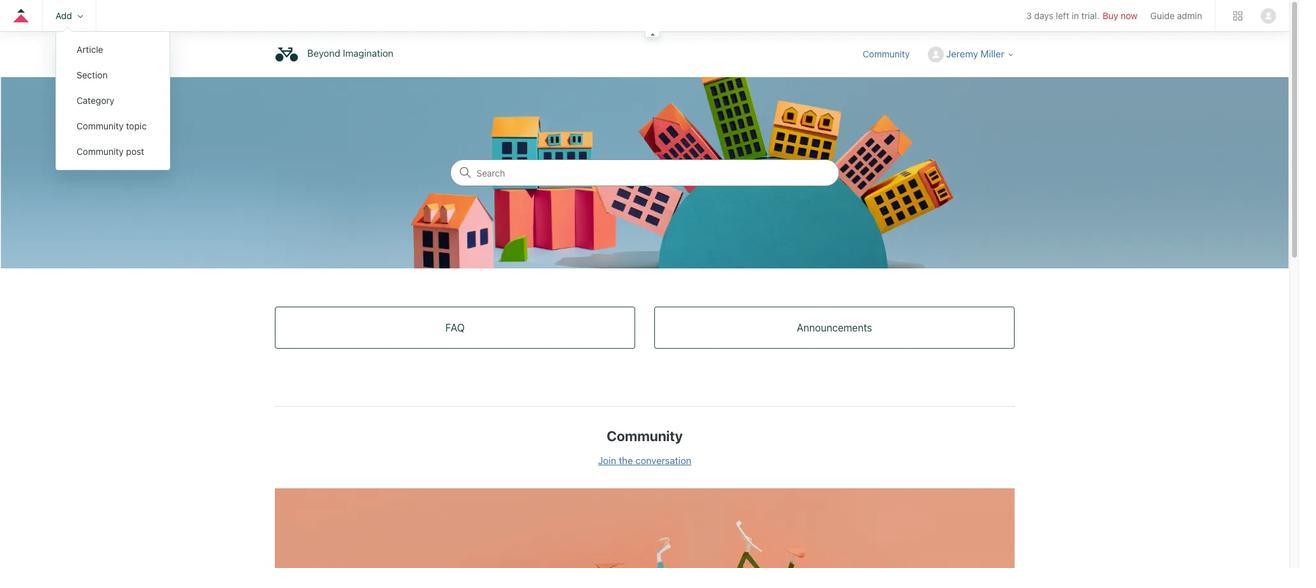 Task type: locate. For each thing, give the bounding box(es) containing it.
now
[[1121, 10, 1138, 21]]

community inside community topic link
[[77, 121, 124, 131]]

category link
[[56, 88, 170, 114]]

add button
[[55, 10, 83, 21]]

community
[[863, 48, 910, 59], [77, 121, 124, 131], [77, 146, 124, 157], [607, 428, 683, 444]]

conversation
[[635, 455, 691, 466]]

add
[[55, 10, 72, 21]]

community inside community post 'link'
[[77, 146, 124, 157]]

community post
[[77, 146, 144, 157]]

community topic link
[[56, 114, 170, 139]]

community inside community link
[[863, 48, 910, 59]]

join
[[598, 455, 616, 466]]

community for community post
[[77, 146, 124, 157]]

left
[[1056, 10, 1069, 21]]

in
[[1072, 10, 1079, 21]]

announcements
[[797, 322, 872, 334]]

navigation
[[0, 0, 1289, 170]]

beyond imagination help center home page image
[[275, 43, 298, 66]]

jeremy miller
[[946, 48, 1004, 59]]

beyond imagination
[[307, 47, 393, 59]]

announcements link
[[655, 307, 1014, 348]]

none search field inside community main content
[[450, 159, 839, 186]]

post
[[126, 146, 144, 157]]

faq link
[[275, 307, 635, 348]]

jeremy
[[946, 48, 978, 59]]

3 days left in trial. buy now
[[1026, 10, 1138, 21]]

buy
[[1103, 10, 1118, 21]]

days
[[1034, 10, 1053, 21]]

None search field
[[450, 159, 839, 186]]

guide admin
[[1150, 10, 1202, 21]]

category
[[77, 95, 114, 106]]



Task type: vqa. For each thing, say whether or not it's contained in the screenshot.
(Gmt- for Yesterday 13:35
no



Task type: describe. For each thing, give the bounding box(es) containing it.
community main content
[[0, 77, 1289, 568]]

topic
[[126, 121, 147, 131]]

community for community link
[[863, 48, 910, 59]]

join the conversation
[[598, 455, 691, 466]]

trial.
[[1081, 10, 1099, 21]]

guide navigation image
[[650, 33, 655, 36]]

join the conversation link
[[598, 455, 691, 466]]

imagination
[[343, 47, 393, 59]]

Search search field
[[451, 160, 839, 186]]

community for community topic
[[77, 121, 124, 131]]

admin
[[1177, 10, 1202, 21]]

section
[[77, 70, 108, 80]]

the
[[619, 455, 633, 466]]

community topic
[[77, 121, 147, 131]]

beyond
[[307, 47, 340, 59]]

jeremy miller button
[[928, 47, 1015, 63]]

article
[[77, 44, 103, 55]]

buy now link
[[1103, 10, 1138, 21]]

community link
[[863, 47, 923, 60]]

guide admin link
[[1150, 10, 1202, 21]]

faq
[[445, 322, 465, 334]]

miller
[[981, 48, 1004, 59]]

3
[[1026, 10, 1032, 21]]

user avatar image
[[1261, 8, 1276, 23]]

guide
[[1150, 10, 1175, 21]]

community post link
[[56, 139, 170, 165]]

article link
[[56, 37, 170, 62]]

section link
[[56, 62, 170, 88]]

navigation containing add
[[0, 0, 1289, 170]]

community inside community main content
[[607, 428, 683, 444]]

zendesk products image
[[1233, 11, 1242, 20]]

beyond imagination link
[[275, 43, 400, 66]]



